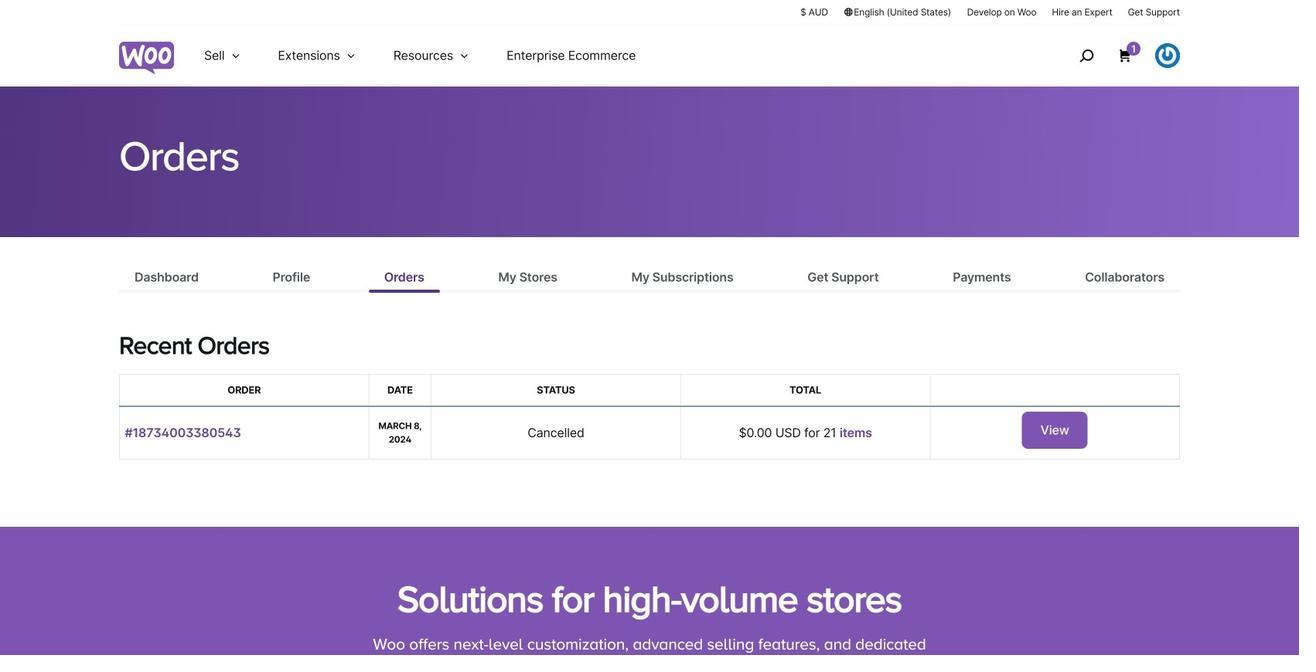 Task type: locate. For each thing, give the bounding box(es) containing it.
open account menu image
[[1155, 43, 1180, 68]]

search image
[[1074, 43, 1099, 68]]



Task type: describe. For each thing, give the bounding box(es) containing it.
service navigation menu element
[[1046, 31, 1180, 81]]



Task type: vqa. For each thing, say whether or not it's contained in the screenshot.
the Search icon
yes



